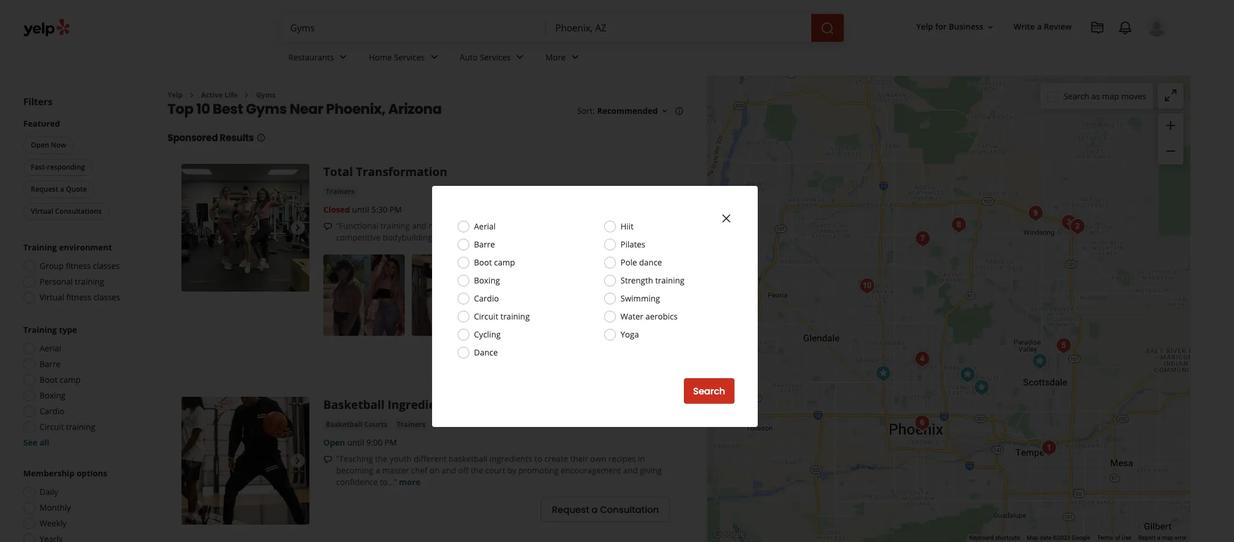 Task type: locate. For each thing, give the bounding box(es) containing it.
pm right "9:00" at bottom
[[385, 438, 397, 449]]

1 horizontal spatial trainers
[[397, 420, 426, 430]]

None search field
[[281, 14, 847, 42]]

a up to…"
[[376, 466, 380, 477]]

0 horizontal spatial barre
[[40, 359, 61, 370]]

5:30
[[372, 204, 388, 216]]

write a review
[[1014, 21, 1072, 32]]

boxing up all
[[40, 390, 66, 402]]

1 vertical spatial cardio
[[40, 406, 65, 417]]

16 chevron right v2 image
[[187, 91, 197, 100], [242, 91, 252, 100]]

open for open until 9:00 pm
[[324, 438, 345, 449]]

previous image for basketball ingredients
[[186, 455, 200, 469]]

open up "teaching on the bottom left
[[324, 438, 345, 449]]

as left well
[[591, 221, 599, 232]]

report a map error
[[1139, 535, 1188, 542]]

cardio inside option group
[[40, 406, 65, 417]]

basketball ingredients image
[[182, 398, 310, 526]]

yelp for business
[[917, 21, 984, 32]]

cardio up all
[[40, 406, 65, 417]]

camp inside option group
[[60, 375, 81, 386]]

0 vertical spatial pm
[[390, 204, 402, 216]]

ingredients
[[388, 398, 454, 413]]

1 horizontal spatial group
[[518, 232, 542, 243]]

16 info v2 image
[[675, 107, 684, 116], [256, 133, 266, 143]]

1 vertical spatial trainers button
[[394, 420, 428, 431]]

1 vertical spatial more link
[[399, 477, 421, 488]]

yelp inside button
[[917, 21, 934, 32]]

previous image for total transformation
[[186, 221, 200, 235]]

1 vertical spatial barre
[[40, 359, 61, 370]]

option group containing training type
[[20, 325, 144, 449]]

yelp
[[917, 21, 934, 32], [168, 90, 183, 100]]

2 services from the left
[[480, 52, 511, 63]]

16 speech v2 image down closed
[[324, 222, 333, 232]]

basketball for basketball courts
[[326, 420, 363, 430]]

0 vertical spatial boot camp
[[474, 257, 515, 268]]

0 vertical spatial basketball
[[324, 398, 385, 413]]

for left the business
[[936, 21, 947, 32]]

personal
[[40, 276, 73, 287]]

2 vertical spatial option group
[[20, 468, 144, 543]]

fitness
[[66, 261, 91, 272], [66, 292, 91, 303]]

next image
[[291, 221, 305, 235], [291, 455, 305, 469]]

0 horizontal spatial for
[[464, 221, 475, 232]]

boxing
[[474, 275, 500, 286], [40, 390, 66, 402]]

total transformation image
[[182, 164, 310, 292]]

near
[[290, 100, 323, 119]]

circuit up cycling
[[474, 311, 499, 322]]

1 vertical spatial map
[[1162, 535, 1174, 542]]

yelp for yelp link
[[168, 90, 183, 100]]

user actions element
[[908, 15, 1184, 86]]

a left the quote
[[60, 184, 64, 194]]

1 vertical spatial yelp
[[168, 90, 183, 100]]

virtual for virtual consultations
[[31, 207, 53, 216]]

training right bodybuilding
[[435, 232, 464, 243]]

pm right 5:30
[[390, 204, 402, 216]]

one down management
[[561, 232, 575, 243]]

0 vertical spatial virtual
[[31, 207, 53, 216]]

yelp left 10
[[168, 90, 183, 100]]

a inside group
[[60, 184, 64, 194]]

0 horizontal spatial more link
[[399, 477, 421, 488]]

1 vertical spatial circuit
[[40, 422, 64, 433]]

1 vertical spatial fitness
[[66, 292, 91, 303]]

sponsored
[[168, 132, 218, 145]]

1 horizontal spatial the
[[471, 466, 483, 477]]

1 horizontal spatial yelp
[[917, 21, 934, 32]]

on inside "teaching the youth different basketball ingredients to create their own recipes in becoming a master chef on and off the court by promoting encouragement and giving confidence to…"
[[430, 466, 440, 477]]

physiques gym image
[[948, 214, 971, 237]]

0 vertical spatial slideshow element
[[182, 164, 310, 292]]

boxing down the "functional training and nutrition for lifestyle, weight management as well as competitive bodybuilding training and nutrition group and one on one sessions" more
[[474, 275, 500, 286]]

a inside "teaching the youth different basketball ingredients to create their own recipes in becoming a master chef on and off the court by promoting encouragement and giving confidence to…"
[[376, 466, 380, 477]]

trifit wellness image
[[911, 348, 934, 371]]

keyboard shortcuts button
[[970, 535, 1020, 543]]

nutrition down "lifestyle,"
[[483, 232, 516, 243]]

classes
[[93, 261, 120, 272], [94, 292, 120, 303]]

to…"
[[380, 477, 397, 488]]

search down user actions element
[[1064, 90, 1090, 102]]

until up "teaching on the bottom left
[[347, 438, 364, 449]]

virtual down request a quote button
[[31, 207, 53, 216]]

3 option group from the top
[[20, 468, 144, 543]]

0 vertical spatial next image
[[291, 221, 305, 235]]

the down "9:00" at bottom
[[375, 454, 388, 465]]

title boxing club image
[[872, 363, 895, 386]]

until for total
[[352, 204, 369, 216]]

24 chevron down v2 image inside restaurants link
[[336, 50, 350, 64]]

fitness for virtual
[[66, 292, 91, 303]]

16 chevron right v2 image for active life
[[187, 91, 197, 100]]

total transformation image
[[1187, 524, 1211, 543]]

map data ©2023 google
[[1027, 535, 1091, 542]]

0 vertical spatial group
[[518, 232, 542, 243]]

dance
[[474, 347, 498, 358]]

basketball
[[449, 454, 488, 465]]

yelp left the business
[[917, 21, 934, 32]]

for inside the "functional training and nutrition for lifestyle, weight management as well as competitive bodybuilding training and nutrition group and one on one sessions" more
[[464, 221, 475, 232]]

24 chevron down v2 image right the auto services
[[513, 50, 527, 64]]

now
[[51, 140, 66, 150]]

1 option group from the top
[[20, 242, 144, 307]]

data
[[1040, 535, 1052, 542]]

request down fast-
[[31, 184, 58, 194]]

request for request a consultation
[[552, 504, 590, 517]]

0 vertical spatial trainers link
[[324, 186, 357, 198]]

0 vertical spatial 16 speech v2 image
[[324, 222, 333, 232]]

anytime fitness image
[[912, 228, 935, 251]]

a right write
[[1038, 21, 1042, 32]]

trainers button
[[324, 186, 357, 198], [394, 420, 428, 431]]

0 vertical spatial boot
[[474, 257, 492, 268]]

slideshow element for total transformation
[[182, 164, 310, 292]]

a right report
[[1158, 535, 1161, 542]]

1 next image from the top
[[291, 221, 305, 235]]

16 chevron right v2 image right the life
[[242, 91, 252, 100]]

the right off
[[471, 466, 483, 477]]

2 previous image from the top
[[186, 455, 200, 469]]

trainers link down ingredients
[[394, 420, 428, 431]]

1 vertical spatial search
[[693, 385, 726, 398]]

1 horizontal spatial circuit
[[474, 311, 499, 322]]

services inside 'link'
[[394, 52, 425, 63]]

0 vertical spatial trainers button
[[324, 186, 357, 198]]

monthly
[[40, 503, 71, 514]]

group up personal
[[40, 261, 64, 272]]

0 vertical spatial for
[[936, 21, 947, 32]]

16 speech v2 image left "teaching on the bottom left
[[324, 456, 333, 465]]

total transformation
[[324, 164, 448, 180]]

open left now
[[31, 140, 49, 150]]

1 training from the top
[[23, 242, 57, 253]]

1 horizontal spatial barre
[[474, 239, 495, 250]]

1 16 chevron right v2 image from the left
[[187, 91, 197, 100]]

0 vertical spatial see
[[605, 290, 619, 301]]

trainers link for basketball courts link on the left bottom of page
[[394, 420, 428, 431]]

request
[[31, 184, 58, 194], [552, 504, 590, 517]]

search up basketball ingredients icon
[[693, 385, 726, 398]]

0 horizontal spatial 24 chevron down v2 image
[[336, 50, 350, 64]]

business categories element
[[279, 42, 1168, 76]]

lucas james celebrity personal trainer image
[[1028, 350, 1052, 374]]

map region
[[691, 1, 1235, 543]]

featured group
[[21, 118, 144, 223]]

fitness up personal training
[[66, 261, 91, 272]]

group down the weight
[[518, 232, 542, 243]]

1 horizontal spatial 16 chevron right v2 image
[[242, 91, 252, 100]]

pm
[[390, 204, 402, 216], [385, 438, 397, 449]]

more down chef
[[399, 477, 421, 488]]

0 vertical spatial 16 info v2 image
[[675, 107, 684, 116]]

request inside featured group
[[31, 184, 58, 194]]

circuit training inside search dialog
[[474, 311, 530, 322]]

personal training
[[40, 276, 104, 287]]

search button
[[684, 379, 735, 404]]

nutrition up bodybuilding
[[429, 221, 462, 232]]

0 vertical spatial trainers
[[326, 187, 355, 197]]

for left "lifestyle,"
[[464, 221, 475, 232]]

0 horizontal spatial see
[[23, 438, 37, 449]]

restaurants link
[[279, 42, 360, 76]]

keyboard
[[970, 535, 994, 542]]

barre down training type
[[40, 359, 61, 370]]

training left type
[[23, 325, 57, 336]]

search image
[[821, 21, 835, 35]]

fitness down personal training
[[66, 292, 91, 303]]

0 horizontal spatial trainers button
[[324, 186, 357, 198]]

0 horizontal spatial yelp
[[168, 90, 183, 100]]

1 vertical spatial boot camp
[[40, 375, 81, 386]]

0 vertical spatial camp
[[494, 257, 515, 268]]

quote
[[66, 184, 87, 194]]

a left consultation
[[592, 504, 598, 517]]

boot camp down type
[[40, 375, 81, 386]]

slideshow element
[[182, 164, 310, 292], [182, 398, 310, 526]]

virtual inside virtual consultations button
[[31, 207, 53, 216]]

basketball up the open until 9:00 pm
[[326, 420, 363, 430]]

1 horizontal spatial boxing
[[474, 275, 500, 286]]

request down encouragement
[[552, 504, 590, 517]]

trainers button up closed
[[324, 186, 357, 198]]

camp down type
[[60, 375, 81, 386]]

top 10 best gyms near phoenix, arizona
[[168, 100, 442, 119]]

group
[[1159, 113, 1184, 165]]

"teaching the youth different basketball ingredients to create their own recipes in becoming a master chef on and off the court by promoting encouragement and giving confidence to…"
[[336, 454, 662, 488]]

their
[[571, 454, 588, 465]]

0 horizontal spatial on
[[430, 466, 440, 477]]

circuit training up all
[[40, 422, 95, 433]]

2 next image from the top
[[291, 455, 305, 469]]

0 vertical spatial aerial
[[474, 221, 496, 232]]

1 horizontal spatial boot
[[474, 257, 492, 268]]

0 horizontal spatial boot camp
[[40, 375, 81, 386]]

1 horizontal spatial more
[[643, 232, 665, 243]]

0 vertical spatial more link
[[643, 232, 665, 243]]

0 horizontal spatial trainers link
[[324, 186, 357, 198]]

previous image
[[186, 221, 200, 235], [186, 455, 200, 469]]

0 horizontal spatial cardio
[[40, 406, 65, 417]]

hiit
[[621, 221, 634, 232]]

use
[[1122, 535, 1132, 542]]

1 vertical spatial pm
[[385, 438, 397, 449]]

a for write a review
[[1038, 21, 1042, 32]]

aerial down training type
[[40, 343, 61, 354]]

1 vertical spatial for
[[464, 221, 475, 232]]

map left error
[[1162, 535, 1174, 542]]

0 vertical spatial training
[[23, 242, 57, 253]]

boot down training type
[[40, 375, 58, 386]]

life
[[225, 90, 238, 100]]

as up sessions"
[[618, 221, 627, 232]]

2 16 speech v2 image from the top
[[324, 456, 333, 465]]

1 horizontal spatial trainers button
[[394, 420, 428, 431]]

2 training from the top
[[23, 325, 57, 336]]

0 horizontal spatial 16 chevron right v2 image
[[187, 91, 197, 100]]

on down different
[[430, 466, 440, 477]]

1 vertical spatial boxing
[[40, 390, 66, 402]]

boot
[[474, 257, 492, 268], [40, 375, 58, 386]]

a for request a quote
[[60, 184, 64, 194]]

1 24 chevron down v2 image from the left
[[336, 50, 350, 64]]

see left all
[[23, 438, 37, 449]]

until up the "functional
[[352, 204, 369, 216]]

basketball up basketball courts
[[324, 398, 385, 413]]

environment
[[59, 242, 112, 253]]

dance
[[639, 257, 662, 268]]

1 vertical spatial see
[[23, 438, 37, 449]]

0 horizontal spatial boxing
[[40, 390, 66, 402]]

arizona
[[388, 100, 442, 119]]

services right auto
[[480, 52, 511, 63]]

0 horizontal spatial one
[[561, 232, 575, 243]]

training up bodybuilding
[[381, 221, 410, 232]]

on down management
[[578, 232, 587, 243]]

life time image
[[1024, 202, 1048, 225]]

camp down the "functional training and nutrition for lifestyle, weight management as well as competitive bodybuilding training and nutrition group and one on one sessions" more
[[494, 257, 515, 268]]

results
[[220, 132, 254, 145]]

1 16 speech v2 image from the top
[[324, 222, 333, 232]]

gyms link
[[256, 90, 276, 100]]

1 horizontal spatial trainers link
[[394, 420, 428, 431]]

1 vertical spatial group
[[40, 261, 64, 272]]

1 vertical spatial boot
[[40, 375, 58, 386]]

trainers link up closed
[[324, 186, 357, 198]]

see left portfolio
[[605, 290, 619, 301]]

camp inside search dialog
[[494, 257, 515, 268]]

24 chevron down v2 image
[[568, 50, 582, 64]]

1 vertical spatial until
[[347, 438, 364, 449]]

1 vertical spatial slideshow element
[[182, 398, 310, 526]]

portfolio
[[621, 290, 654, 301]]

trainers up closed
[[326, 187, 355, 197]]

option group
[[20, 242, 144, 307], [20, 325, 144, 449], [20, 468, 144, 543]]

1 vertical spatial on
[[430, 466, 440, 477]]

0 horizontal spatial services
[[394, 52, 425, 63]]

1 slideshow element from the top
[[182, 164, 310, 292]]

auto services
[[460, 52, 511, 63]]

sessions"
[[606, 232, 641, 243]]

0 vertical spatial previous image
[[186, 221, 200, 235]]

1 vertical spatial nutrition
[[483, 232, 516, 243]]

circuit training up cycling
[[474, 311, 530, 322]]

0 vertical spatial search
[[1064, 90, 1090, 102]]

management
[[538, 221, 588, 232]]

open for open now
[[31, 140, 49, 150]]

24 chevron down v2 image inside auto services link
[[513, 50, 527, 64]]

becoming
[[336, 466, 374, 477]]

and down "lifestyle,"
[[466, 232, 481, 243]]

24 chevron down v2 image
[[336, 50, 350, 64], [427, 50, 441, 64], [513, 50, 527, 64]]

0 vertical spatial open
[[31, 140, 49, 150]]

home
[[369, 52, 392, 63]]

home services
[[369, 52, 425, 63]]

virtual inside option group
[[40, 292, 64, 303]]

2 option group from the top
[[20, 325, 144, 449]]

0 vertical spatial nutrition
[[429, 221, 462, 232]]

active life link
[[201, 90, 238, 100]]

barre down "lifestyle,"
[[474, 239, 495, 250]]

see for see all
[[23, 438, 37, 449]]

cardio up cycling
[[474, 293, 499, 304]]

aerial inside search dialog
[[474, 221, 496, 232]]

more link up dance
[[643, 232, 665, 243]]

0 horizontal spatial 16 info v2 image
[[256, 133, 266, 143]]

open inside button
[[31, 140, 49, 150]]

request for request a quote
[[31, 184, 58, 194]]

1 vertical spatial next image
[[291, 455, 305, 469]]

16 chevron right v2 image right yelp link
[[187, 91, 197, 100]]

see all button
[[23, 438, 49, 449]]

on inside the "functional training and nutrition for lifestyle, weight management as well as competitive bodybuilding training and nutrition group and one on one sessions" more
[[578, 232, 587, 243]]

0 vertical spatial on
[[578, 232, 587, 243]]

boot inside search dialog
[[474, 257, 492, 268]]

circuit up all
[[40, 422, 64, 433]]

boot down the "functional training and nutrition for lifestyle, weight management as well as competitive bodybuilding training and nutrition group and one on one sessions" more
[[474, 257, 492, 268]]

aerial left the weight
[[474, 221, 496, 232]]

0 horizontal spatial map
[[1103, 90, 1120, 102]]

trainers for trainers button related to total transformation link
[[326, 187, 355, 197]]

more up dance
[[643, 232, 665, 243]]

water
[[621, 311, 644, 322]]

1 horizontal spatial camp
[[494, 257, 515, 268]]

active
[[201, 90, 223, 100]]

boot camp
[[474, 257, 515, 268], [40, 375, 81, 386]]

master
[[383, 466, 409, 477]]

0 vertical spatial circuit training
[[474, 311, 530, 322]]

and down management
[[544, 232, 559, 243]]

3 24 chevron down v2 image from the left
[[513, 50, 527, 64]]

open until 9:00 pm
[[324, 438, 397, 449]]

pilates
[[621, 239, 646, 250]]

promoting
[[519, 466, 559, 477]]

basketball inside button
[[326, 420, 363, 430]]

training down dance
[[656, 275, 685, 286]]

2 24 chevron down v2 image from the left
[[427, 50, 441, 64]]

1 horizontal spatial services
[[480, 52, 511, 63]]

1 vertical spatial virtual
[[40, 292, 64, 303]]

type
[[59, 325, 77, 336]]

1 vertical spatial trainers link
[[394, 420, 428, 431]]

as left moves
[[1092, 90, 1101, 102]]

map left moves
[[1103, 90, 1120, 102]]

strength
[[621, 275, 653, 286]]

classes down personal training
[[94, 292, 120, 303]]

classes down environment
[[93, 261, 120, 272]]

1 horizontal spatial map
[[1162, 535, 1174, 542]]

trainers button down ingredients
[[394, 420, 428, 431]]

virtual down personal
[[40, 292, 64, 303]]

review
[[1045, 21, 1072, 32]]

services right home
[[394, 52, 425, 63]]

training up personal
[[23, 242, 57, 253]]

zoom in image
[[1164, 119, 1178, 132]]

services for home services
[[394, 52, 425, 63]]

and left off
[[442, 466, 456, 477]]

1 horizontal spatial open
[[324, 438, 345, 449]]

2 horizontal spatial as
[[1092, 90, 1101, 102]]

0 horizontal spatial group
[[40, 261, 64, 272]]

2 16 chevron right v2 image from the left
[[242, 91, 252, 100]]

more link down chef
[[399, 477, 421, 488]]

yelp link
[[168, 90, 183, 100]]

google
[[1072, 535, 1091, 542]]

one down well
[[590, 232, 604, 243]]

boot camp down the "functional training and nutrition for lifestyle, weight management as well as competitive bodybuilding training and nutrition group and one on one sessions" more
[[474, 257, 515, 268]]

cardio
[[474, 293, 499, 304], [40, 406, 65, 417]]

glory gains gym image
[[1066, 215, 1090, 239]]

search dialog
[[0, 0, 1235, 543]]

write
[[1014, 21, 1036, 32]]

24 chevron down v2 image inside home services 'link'
[[427, 50, 441, 64]]

2 slideshow element from the top
[[182, 398, 310, 526]]

trainers down ingredients
[[397, 420, 426, 430]]

training up cycling
[[501, 311, 530, 322]]

2 horizontal spatial 24 chevron down v2 image
[[513, 50, 527, 64]]

1 horizontal spatial request
[[552, 504, 590, 517]]

open
[[31, 140, 49, 150], [324, 438, 345, 449]]

1 vertical spatial previous image
[[186, 455, 200, 469]]

1 vertical spatial circuit training
[[40, 422, 95, 433]]

0 vertical spatial until
[[352, 204, 369, 216]]

skye high fitness image
[[970, 376, 994, 400]]

1 services from the left
[[394, 52, 425, 63]]

0 vertical spatial map
[[1103, 90, 1120, 102]]

and
[[412, 221, 427, 232], [466, 232, 481, 243], [544, 232, 559, 243], [442, 466, 456, 477], [624, 466, 638, 477]]

and down recipes
[[624, 466, 638, 477]]

for
[[936, 21, 947, 32], [464, 221, 475, 232]]

auto
[[460, 52, 478, 63]]

see portfolio
[[605, 290, 654, 301]]

24 chevron down v2 image right restaurants
[[336, 50, 350, 64]]

1 previous image from the top
[[186, 221, 200, 235]]

zoom out image
[[1164, 144, 1178, 158]]

search inside button
[[693, 385, 726, 398]]

0 vertical spatial yelp
[[917, 21, 934, 32]]

terms
[[1098, 535, 1114, 542]]

error
[[1175, 535, 1188, 542]]

1 vertical spatial more
[[399, 477, 421, 488]]

9:00
[[367, 438, 383, 449]]

0 vertical spatial fitness
[[66, 261, 91, 272]]

24 chevron down v2 image left auto
[[427, 50, 441, 64]]

0 vertical spatial circuit
[[474, 311, 499, 322]]

16 speech v2 image
[[324, 222, 333, 232], [324, 456, 333, 465]]

training up options
[[66, 422, 95, 433]]

0 vertical spatial more
[[643, 232, 665, 243]]

a for request a consultation
[[592, 504, 598, 517]]

search
[[1064, 90, 1090, 102], [693, 385, 726, 398]]

courts
[[364, 420, 387, 430]]



Task type: describe. For each thing, give the bounding box(es) containing it.
consultation
[[600, 504, 659, 517]]

youth
[[390, 454, 412, 465]]

barre inside search dialog
[[474, 239, 495, 250]]

24 chevron down v2 image for restaurants
[[336, 50, 350, 64]]

group inside the "functional training and nutrition for lifestyle, weight management as well as competitive bodybuilding training and nutrition group and one on one sessions" more
[[518, 232, 542, 243]]

well
[[601, 221, 616, 232]]

write a review link
[[1010, 17, 1077, 38]]

basketball courts
[[326, 420, 387, 430]]

total transformation link
[[324, 164, 448, 180]]

1 vertical spatial the
[[471, 466, 483, 477]]

create
[[545, 454, 568, 465]]

bodybuilding
[[383, 232, 433, 243]]

16 speech v2 image for basketball
[[324, 456, 333, 465]]

closed until 5:30 pm
[[324, 204, 402, 216]]

"functional training and nutrition for lifestyle, weight management as well as competitive bodybuilding training and nutrition group and one on one sessions" more
[[336, 221, 665, 243]]

request a quote button
[[23, 181, 94, 198]]

option group containing membership options
[[20, 468, 144, 543]]

pole dance
[[621, 257, 662, 268]]

trainers button for basketball courts link on the left bottom of page
[[394, 420, 428, 431]]

aerobics
[[646, 311, 678, 322]]

daily
[[40, 487, 58, 498]]

moves
[[1122, 90, 1147, 102]]

training type
[[23, 325, 77, 336]]

trainers link for total transformation link
[[324, 186, 357, 198]]

pm for ingredients
[[385, 438, 397, 449]]

fast-responding button
[[23, 159, 93, 176]]

24 chevron down v2 image for home services
[[427, 50, 441, 64]]

expand map image
[[1164, 88, 1178, 102]]

request a consultation button
[[541, 498, 670, 523]]

total
[[324, 164, 353, 180]]

more link for ingredients
[[399, 477, 421, 488]]

training for group fitness classes
[[23, 242, 57, 253]]

responding
[[47, 162, 85, 172]]

report a map error link
[[1139, 535, 1188, 542]]

training up virtual fitness classes on the bottom
[[75, 276, 104, 287]]

weekly
[[40, 518, 67, 530]]

projects image
[[1091, 21, 1105, 35]]

terms of use link
[[1098, 535, 1132, 542]]

stretch authority image
[[986, 538, 1009, 543]]

map
[[1027, 535, 1039, 542]]

basketball for basketball ingredients
[[324, 398, 385, 413]]

all
[[40, 438, 49, 449]]

virtual fitness classes
[[40, 292, 120, 303]]

until for basketball
[[347, 438, 364, 449]]

classes for group fitness classes
[[93, 261, 120, 272]]

mountainside fitness image
[[911, 412, 934, 435]]

f45 training east phoenix image
[[956, 364, 980, 387]]

16 chevron right v2 image for gyms
[[242, 91, 252, 100]]

group fitness classes
[[40, 261, 120, 272]]

competitive
[[336, 232, 381, 243]]

auto services link
[[451, 42, 537, 76]]

cardio inside search dialog
[[474, 293, 499, 304]]

strength training
[[621, 275, 685, 286]]

business
[[949, 21, 984, 32]]

close image
[[720, 212, 734, 226]]

confidence
[[336, 477, 378, 488]]

shortcuts
[[996, 535, 1020, 542]]

notifications image
[[1119, 21, 1133, 35]]

trifit wellness image
[[911, 348, 934, 371]]

for inside button
[[936, 21, 947, 32]]

2 one from the left
[[590, 232, 604, 243]]

restaurants
[[289, 52, 334, 63]]

1 vertical spatial aerial
[[40, 343, 61, 354]]

chef
[[411, 466, 428, 477]]

slideshow element for basketball ingredients
[[182, 398, 310, 526]]

circuit inside search dialog
[[474, 311, 499, 322]]

0 horizontal spatial as
[[591, 221, 599, 232]]

pole
[[621, 257, 637, 268]]

0 horizontal spatial circuit training
[[40, 422, 95, 433]]

yoga
[[621, 329, 639, 340]]

fitness for group
[[66, 261, 91, 272]]

16 chevron down v2 image
[[986, 23, 996, 32]]

basketball ingredients link
[[324, 398, 454, 413]]

search as map moves
[[1064, 90, 1147, 102]]

trainers button for total transformation link
[[324, 186, 357, 198]]

request a consultation
[[552, 504, 659, 517]]

0 horizontal spatial circuit
[[40, 422, 64, 433]]

and up bodybuilding
[[412, 221, 427, 232]]

virtual consultations button
[[23, 203, 109, 221]]

search for search
[[693, 385, 726, 398]]

0 horizontal spatial the
[[375, 454, 388, 465]]

barre inside option group
[[40, 359, 61, 370]]

search for search as map moves
[[1064, 90, 1090, 102]]

transformation
[[356, 164, 448, 180]]

phoenix,
[[326, 100, 386, 119]]

giving
[[640, 466, 662, 477]]

basketball courts button
[[324, 420, 390, 431]]

services for auto services
[[480, 52, 511, 63]]

featured
[[23, 118, 60, 129]]

24 chevron down v2 image for auto services
[[513, 50, 527, 64]]

report
[[1139, 535, 1156, 542]]

trainers for trainers button for basketball courts link on the left bottom of page
[[397, 420, 426, 430]]

next image for basketball ingredients
[[291, 455, 305, 469]]

maximum fitness image
[[1058, 211, 1081, 235]]

by
[[508, 466, 517, 477]]

planet fitness image
[[856, 275, 879, 298]]

sponsored results
[[168, 132, 254, 145]]

option group containing training environment
[[20, 242, 144, 307]]

different
[[414, 454, 447, 465]]

open now button
[[23, 137, 74, 154]]

terms of use
[[1098, 535, 1132, 542]]

1 horizontal spatial as
[[618, 221, 627, 232]]

more link for transformation
[[643, 232, 665, 243]]

0 horizontal spatial more
[[399, 477, 421, 488]]

closed
[[324, 204, 350, 216]]

©2023
[[1053, 535, 1071, 542]]

boxing inside search dialog
[[474, 275, 500, 286]]

next image for total transformation
[[291, 221, 305, 235]]

see all
[[23, 438, 49, 449]]

own
[[590, 454, 607, 465]]

pm for transformation
[[390, 204, 402, 216]]

see for see portfolio
[[605, 290, 619, 301]]

classes for virtual fitness classes
[[94, 292, 120, 303]]

basketball ingredients image
[[691, 404, 714, 427]]

off
[[458, 466, 469, 477]]

1 one from the left
[[561, 232, 575, 243]]

16 speech v2 image for total
[[324, 222, 333, 232]]

membership options
[[23, 468, 107, 479]]

best
[[213, 100, 243, 119]]

map for moves
[[1103, 90, 1120, 102]]

virtual for virtual fitness classes
[[40, 292, 64, 303]]

membership
[[23, 468, 74, 479]]

active life
[[201, 90, 238, 100]]

training environment
[[23, 242, 112, 253]]

basketball courts link
[[324, 420, 390, 431]]

luxe health club image
[[1052, 335, 1076, 358]]

cycling
[[474, 329, 501, 340]]

10
[[196, 100, 210, 119]]

a for report a map error
[[1158, 535, 1161, 542]]

yelp for yelp for business
[[917, 21, 934, 32]]

"functional
[[336, 221, 379, 232]]

muscle factory gym image
[[1038, 437, 1061, 460]]

to
[[535, 454, 543, 465]]

recipes
[[609, 454, 636, 465]]

fast-responding
[[31, 162, 85, 172]]

boot camp inside search dialog
[[474, 257, 515, 268]]

court
[[486, 466, 506, 477]]

swimming
[[621, 293, 660, 304]]

more inside the "functional training and nutrition for lifestyle, weight management as well as competitive bodybuilding training and nutrition group and one on one sessions" more
[[643, 232, 665, 243]]

google image
[[710, 528, 749, 543]]

filters
[[23, 95, 52, 108]]

1 horizontal spatial 16 info v2 image
[[675, 107, 684, 116]]

training for aerial
[[23, 325, 57, 336]]

lifestyle,
[[477, 221, 508, 232]]

map for error
[[1162, 535, 1174, 542]]



Task type: vqa. For each thing, say whether or not it's contained in the screenshot.
Aerial within Search "dialog"
yes



